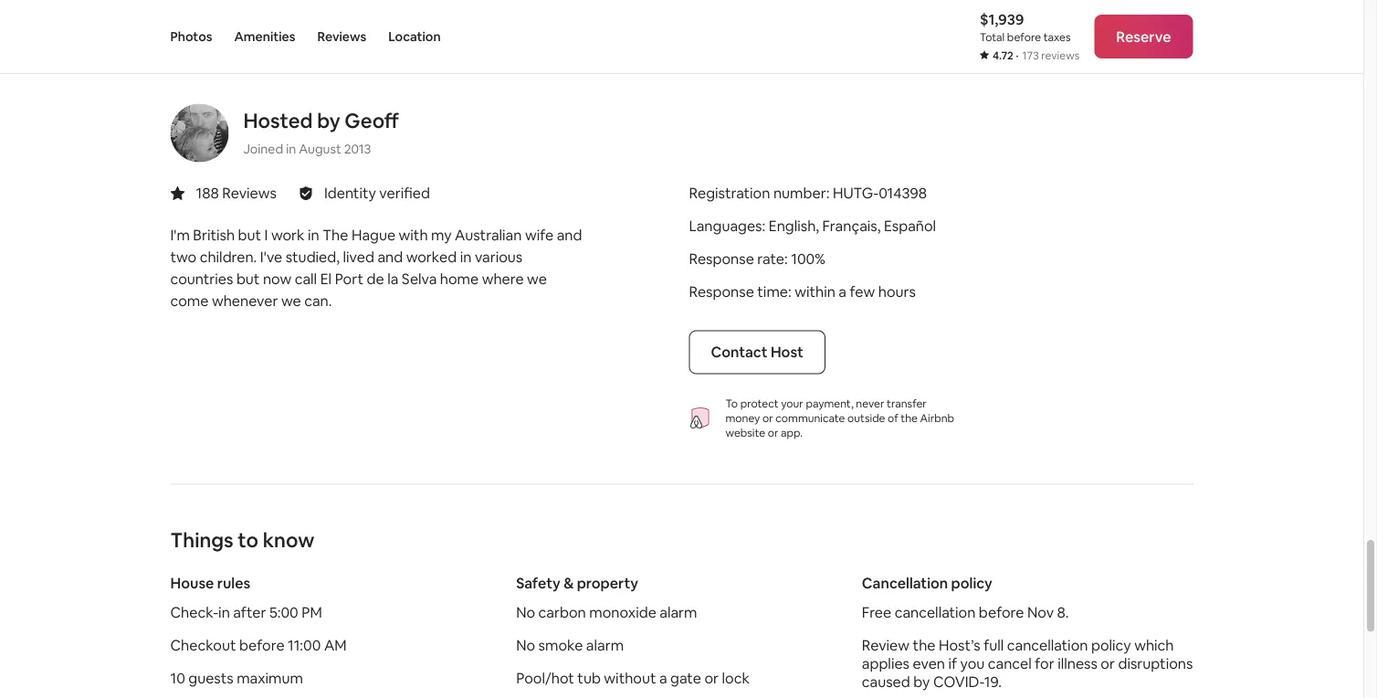 Task type: locate. For each thing, give the bounding box(es) containing it.
before up 173
[[1008, 30, 1042, 44]]

the
[[901, 411, 918, 425], [913, 636, 936, 655]]

0 horizontal spatial reviews
[[222, 184, 277, 202]]

2 no from the top
[[516, 636, 536, 655]]

no
[[516, 603, 536, 622], [516, 636, 536, 655]]

and up la
[[378, 248, 403, 266]]

come
[[170, 291, 209, 310]]

cancellation inside review the host's full cancellation policy which applies even if you cancel for illness or disruptions caused by covid-19.
[[1008, 636, 1089, 655]]

0 vertical spatial response
[[689, 249, 755, 268]]

1 horizontal spatial a
[[839, 282, 847, 301]]

by inside review the host's full cancellation policy which applies even if you cancel for illness or disruptions caused by covid-19.
[[914, 672, 931, 691]]

gate
[[671, 669, 702, 687]]

1 vertical spatial no
[[516, 636, 536, 655]]

payment,
[[806, 396, 854, 410]]

0 vertical spatial but
[[238, 226, 261, 244]]

by up august
[[317, 108, 341, 134]]

188
[[196, 184, 219, 202]]

5:00
[[269, 603, 299, 622]]

response for response rate
[[689, 249, 755, 268]]

amenities
[[234, 28, 296, 45]]

nov
[[1028, 603, 1054, 622]]

checkout before 11:00 am
[[170, 636, 347, 655]]

0 vertical spatial the
[[901, 411, 918, 425]]

to
[[238, 527, 259, 553]]

0 horizontal spatial and
[[378, 248, 403, 266]]

but up whenever
[[237, 269, 260, 288]]

hosted by geoff joined in august 2013
[[244, 108, 399, 157]]

$1,939
[[980, 10, 1025, 28]]

10 guests maximum
[[170, 669, 303, 687]]

: left hutg-
[[827, 184, 830, 202]]

pool/hot tub without a gate or lock
[[516, 669, 750, 687]]

you
[[961, 654, 985, 673]]

reserve
[[1117, 27, 1172, 46]]

4.72
[[993, 48, 1014, 63]]

1 vertical spatial cancellation
[[1008, 636, 1089, 655]]

without
[[604, 669, 656, 687]]

your
[[781, 396, 804, 410]]

safety & property
[[516, 574, 639, 592]]

0 vertical spatial alarm
[[660, 603, 698, 622]]

in right joined
[[286, 140, 296, 157]]

$1,939 total before taxes
[[980, 10, 1071, 44]]

never
[[856, 396, 885, 410]]

alarm right monoxide
[[660, 603, 698, 622]]

illness
[[1058, 654, 1098, 673]]

19.
[[985, 672, 1002, 691]]

173
[[1023, 48, 1040, 63]]

0 horizontal spatial a
[[660, 669, 668, 687]]

location
[[389, 28, 441, 45]]

0 vertical spatial before
[[1008, 30, 1042, 44]]

safety
[[516, 574, 561, 592]]

geoff
[[345, 108, 399, 134]]

we right where
[[527, 269, 547, 288]]

1 response from the top
[[689, 249, 755, 268]]

before inside $1,939 total before taxes
[[1008, 30, 1042, 44]]

no carbon monoxide alarm
[[516, 603, 698, 622]]

i've
[[260, 248, 283, 266]]

alarm
[[660, 603, 698, 622], [586, 636, 624, 655]]

2 vertical spatial before
[[239, 636, 285, 655]]

house rules
[[170, 574, 251, 592]]

0 horizontal spatial policy
[[952, 574, 993, 592]]

1 horizontal spatial policy
[[1092, 636, 1132, 655]]

1 vertical spatial but
[[237, 269, 260, 288]]

cancellation down cancellation policy
[[895, 603, 976, 622]]

pm
[[302, 603, 322, 622]]

learn more about the host, geoff. image
[[170, 104, 229, 162], [170, 104, 229, 162]]

with
[[399, 226, 428, 244]]

8.
[[1058, 603, 1070, 622]]

no left smoke
[[516, 636, 536, 655]]

before up full
[[979, 603, 1025, 622]]

0 vertical spatial cancellation
[[895, 603, 976, 622]]

1 horizontal spatial cancellation
[[1008, 636, 1089, 655]]

1 horizontal spatial and
[[557, 226, 582, 244]]

disruptions
[[1119, 654, 1194, 673]]

time
[[758, 282, 789, 301]]

in left after
[[218, 603, 230, 622]]

el
[[320, 269, 332, 288]]

a
[[839, 282, 847, 301], [660, 669, 668, 687]]

no down safety
[[516, 603, 536, 622]]

1 horizontal spatial reviews
[[317, 28, 367, 45]]

covid-
[[934, 672, 985, 691]]

0 horizontal spatial alarm
[[586, 636, 624, 655]]

1 horizontal spatial we
[[527, 269, 547, 288]]

the inside review the host's full cancellation policy which applies even if you cancel for illness or disruptions caused by covid-19.
[[913, 636, 936, 655]]

0 vertical spatial policy
[[952, 574, 993, 592]]

studied,
[[286, 248, 340, 266]]

wife
[[525, 226, 554, 244]]

and right wife
[[557, 226, 582, 244]]

1 vertical spatial a
[[660, 669, 668, 687]]

the down "transfer"
[[901, 411, 918, 425]]

total
[[980, 30, 1005, 44]]

call
[[295, 269, 317, 288]]

1 horizontal spatial by
[[914, 672, 931, 691]]

amenities button
[[234, 0, 296, 73]]

by right caused in the right of the page
[[914, 672, 931, 691]]

check-
[[170, 603, 218, 622]]

reviews right 188
[[222, 184, 277, 202]]

house
[[170, 574, 214, 592]]

australian
[[455, 226, 522, 244]]

free cancellation before nov 8.
[[862, 603, 1070, 622]]

cancellation down nov
[[1008, 636, 1089, 655]]

but left i
[[238, 226, 261, 244]]

location button
[[389, 0, 441, 73]]

1 vertical spatial before
[[979, 603, 1025, 622]]

before up maximum
[[239, 636, 285, 655]]

: left "100%"
[[785, 249, 788, 268]]

1 vertical spatial the
[[913, 636, 936, 655]]

now
[[263, 269, 292, 288]]

11:00
[[288, 636, 321, 655]]

in left the the
[[308, 226, 320, 244]]

smoke
[[539, 636, 583, 655]]

or left lock at the right
[[705, 669, 719, 687]]

a left few
[[839, 282, 847, 301]]

hours
[[879, 282, 916, 301]]

or right illness
[[1101, 654, 1116, 673]]

10
[[170, 669, 185, 687]]

reviews
[[317, 28, 367, 45], [222, 184, 277, 202]]

a left gate
[[660, 669, 668, 687]]

if
[[949, 654, 958, 673]]

cancellation policy
[[862, 574, 993, 592]]

response
[[689, 249, 755, 268], [689, 282, 755, 301]]

the left if
[[913, 636, 936, 655]]

reviews left location
[[317, 28, 367, 45]]

response down the response rate : 100%
[[689, 282, 755, 301]]

1 vertical spatial reviews
[[222, 184, 277, 202]]

: left within
[[789, 282, 792, 301]]

français,
[[823, 216, 881, 235]]

things
[[170, 527, 234, 553]]

1 no from the top
[[516, 603, 536, 622]]

2 response from the top
[[689, 282, 755, 301]]

identity
[[324, 184, 376, 202]]

1 vertical spatial response
[[689, 282, 755, 301]]

various
[[475, 248, 523, 266]]

0 horizontal spatial by
[[317, 108, 341, 134]]

1 vertical spatial policy
[[1092, 636, 1132, 655]]

1 vertical spatial by
[[914, 672, 931, 691]]

alarm down no carbon monoxide alarm at the bottom of page
[[586, 636, 624, 655]]

money
[[726, 411, 761, 425]]

policy up free cancellation before nov 8.
[[952, 574, 993, 592]]

1 vertical spatial we
[[281, 291, 301, 310]]

transfer
[[887, 396, 927, 410]]

response down languages
[[689, 249, 755, 268]]

0 vertical spatial and
[[557, 226, 582, 244]]

0 vertical spatial no
[[516, 603, 536, 622]]

1 vertical spatial and
[[378, 248, 403, 266]]

english,
[[769, 216, 820, 235]]

1 horizontal spatial alarm
[[660, 603, 698, 622]]

pool/hot
[[516, 669, 575, 687]]

tub
[[578, 669, 601, 687]]

de
[[367, 269, 384, 288]]

la
[[388, 269, 399, 288]]

before
[[1008, 30, 1042, 44], [979, 603, 1025, 622], [239, 636, 285, 655]]

0 horizontal spatial cancellation
[[895, 603, 976, 622]]

airbnb
[[921, 411, 955, 425]]

policy left the which
[[1092, 636, 1132, 655]]

cancel
[[988, 654, 1032, 673]]

·
[[1016, 48, 1019, 63]]

0 vertical spatial by
[[317, 108, 341, 134]]

the
[[323, 226, 349, 244]]

: for time
[[789, 282, 792, 301]]

we down now
[[281, 291, 301, 310]]

&
[[564, 574, 574, 592]]

but
[[238, 226, 261, 244], [237, 269, 260, 288]]



Task type: describe. For each thing, give the bounding box(es) containing it.
or left app.
[[768, 425, 779, 439]]

even
[[913, 654, 946, 673]]

taxes
[[1044, 30, 1071, 44]]

contact host link
[[689, 330, 826, 374]]

no for no smoke alarm
[[516, 636, 536, 655]]

i'm british but i work in the hague with my australian wife and two children. i've studied, lived and worked in various countries but now call el port de la selva home where we come whenever we can.
[[170, 226, 582, 310]]

outside
[[848, 411, 886, 425]]

maximum
[[237, 669, 303, 687]]

applies
[[862, 654, 910, 673]]

languages
[[689, 216, 762, 235]]

contact host
[[711, 343, 804, 361]]

response time : within a few hours
[[689, 282, 916, 301]]

selva
[[402, 269, 437, 288]]

100%
[[792, 249, 826, 268]]

no smoke alarm
[[516, 636, 624, 655]]

lock
[[722, 669, 750, 687]]

014398
[[879, 184, 928, 202]]

full
[[984, 636, 1004, 655]]

the inside to protect your payment, never transfer money or communicate outside of the airbnb website or app.
[[901, 411, 918, 425]]

joined
[[244, 140, 283, 157]]

: left english,
[[762, 216, 766, 235]]

4.72 · 173 reviews
[[993, 48, 1080, 63]]

caused
[[862, 672, 911, 691]]

to
[[726, 396, 738, 410]]

communicate
[[776, 411, 846, 425]]

response rate : 100%
[[689, 249, 826, 268]]

or inside review the host's full cancellation policy which applies even if you cancel for illness or disruptions caused by covid-19.
[[1101, 654, 1116, 673]]

can.
[[304, 291, 332, 310]]

host's
[[939, 636, 981, 655]]

children.
[[200, 248, 257, 266]]

policy inside review the host's full cancellation policy which applies even if you cancel for illness or disruptions caused by covid-19.
[[1092, 636, 1132, 655]]

registration number : hutg-014398
[[689, 184, 928, 202]]

before for total
[[1008, 30, 1042, 44]]

where
[[482, 269, 524, 288]]

by inside hosted by geoff joined in august 2013
[[317, 108, 341, 134]]

of
[[888, 411, 899, 425]]

carbon
[[539, 603, 586, 622]]

worked
[[406, 248, 457, 266]]

reviews
[[1042, 48, 1080, 63]]

host
[[771, 343, 804, 361]]

reserve button
[[1095, 15, 1194, 58]]

verified
[[379, 184, 430, 202]]

rate
[[758, 249, 785, 268]]

photos button
[[170, 0, 212, 73]]

property
[[577, 574, 639, 592]]

0 vertical spatial reviews
[[317, 28, 367, 45]]

review
[[862, 636, 910, 655]]

hosted
[[244, 108, 313, 134]]

: for rate
[[785, 249, 788, 268]]

response for response time
[[689, 282, 755, 301]]

identity verified
[[324, 184, 430, 202]]

for
[[1035, 654, 1055, 673]]

0 vertical spatial a
[[839, 282, 847, 301]]

i'm
[[170, 226, 190, 244]]

which
[[1135, 636, 1175, 655]]

or down protect
[[763, 411, 774, 425]]

august
[[299, 140, 341, 157]]

in up the home
[[460, 248, 472, 266]]

0 horizontal spatial we
[[281, 291, 301, 310]]

reviews button
[[317, 0, 367, 73]]

whenever
[[212, 291, 278, 310]]

no for no carbon monoxide alarm
[[516, 603, 536, 622]]

in inside hosted by geoff joined in august 2013
[[286, 140, 296, 157]]

free
[[862, 603, 892, 622]]

before for cancellation
[[979, 603, 1025, 622]]

rules
[[217, 574, 251, 592]]

my
[[431, 226, 452, 244]]

i
[[265, 226, 268, 244]]

: for number
[[827, 184, 830, 202]]

hague
[[352, 226, 396, 244]]

checkout
[[170, 636, 236, 655]]

website
[[726, 425, 766, 439]]

photos
[[170, 28, 212, 45]]

few
[[850, 282, 876, 301]]

two
[[170, 248, 197, 266]]

guests
[[188, 669, 234, 687]]

check-in after 5:00 pm
[[170, 603, 322, 622]]

work
[[271, 226, 305, 244]]

1 vertical spatial alarm
[[586, 636, 624, 655]]

lived
[[343, 248, 375, 266]]

registration
[[689, 184, 771, 202]]

british
[[193, 226, 235, 244]]

monoxide
[[590, 603, 657, 622]]

hutg-
[[833, 184, 879, 202]]

home
[[440, 269, 479, 288]]

contact
[[711, 343, 768, 361]]

countries
[[170, 269, 233, 288]]

after
[[233, 603, 266, 622]]

0 vertical spatial we
[[527, 269, 547, 288]]

review the host's full cancellation policy which applies even if you cancel for illness or disruptions caused by covid-19.
[[862, 636, 1194, 691]]



Task type: vqa. For each thing, say whether or not it's contained in the screenshot.


